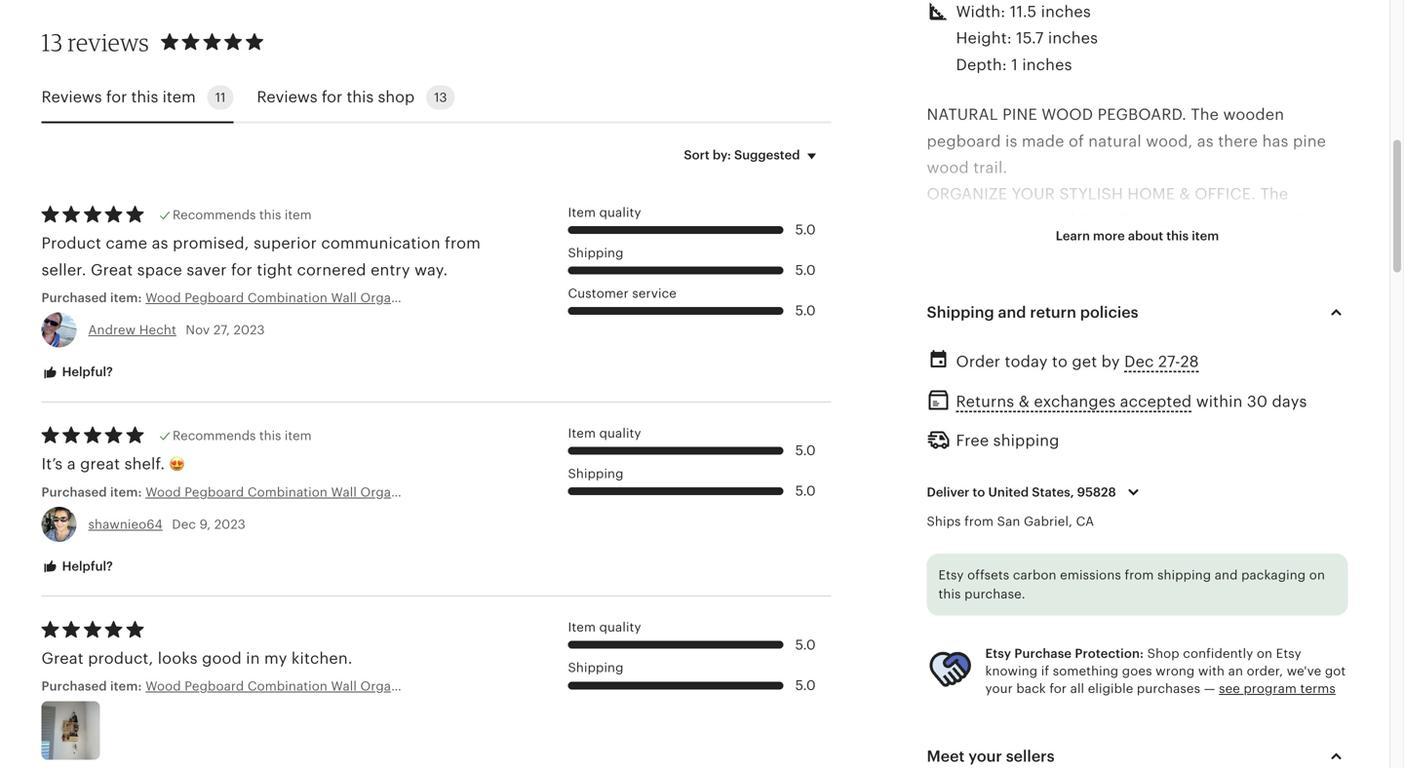 Task type: locate. For each thing, give the bounding box(es) containing it.
in left my
[[246, 650, 260, 667]]

as inside product came as promised, superior communication from seller.  great space saver for tight cornered entry way.
[[152, 235, 168, 252]]

0 vertical spatial helpful?
[[59, 365, 113, 380]]

your left the or
[[969, 748, 1002, 765]]

etsy left the offsets
[[939, 568, 964, 583]]

reviews
[[41, 88, 102, 106], [257, 88, 318, 106]]

0 vertical spatial quality
[[599, 205, 641, 220]]

1 vertical spatial wood,
[[994, 583, 1041, 601]]

1 horizontal spatial made
[[1022, 132, 1065, 150]]

this inside learn more about this item dropdown button
[[1167, 229, 1189, 243]]

1 vertical spatial made
[[927, 583, 970, 601]]

attached up 30
[[1222, 371, 1289, 389]]

1 horizontal spatial shipping
[[1158, 568, 1211, 583]]

organizer down dowel
[[1224, 424, 1296, 442]]

board down the easily
[[1113, 239, 1158, 256]]

1 horizontal spatial wooden
[[1223, 106, 1284, 123]]

5 5.0 from the top
[[795, 483, 816, 499]]

helpful? button for it's a great shelf. 😍
[[27, 549, 128, 585]]

1 vertical spatial item:
[[110, 485, 142, 500]]

etsy up 'knowing'
[[985, 646, 1011, 661]]

2
[[1012, 239, 1021, 256], [1156, 716, 1165, 733]]

1 reviews from the left
[[41, 88, 102, 106]]

30
[[1247, 393, 1268, 411]]

the up there
[[1191, 106, 1219, 123]]

living
[[976, 318, 1017, 336]]

2 reviews from the left
[[257, 88, 318, 106]]

2 helpful? from the top
[[59, 559, 113, 574]]

1 horizontal spatial reviews
[[257, 88, 318, 106]]

plants,
[[989, 663, 1041, 680]]

an
[[1228, 664, 1243, 679]]

recommends
[[173, 207, 256, 222], [173, 428, 256, 443]]

1 vertical spatial item
[[568, 426, 596, 441]]

2 vertical spatial &
[[1019, 393, 1030, 411]]

wood,
[[1146, 132, 1193, 150], [994, 583, 1041, 601]]

1 vertical spatial your
[[1013, 689, 1056, 707]]

0 vertical spatial wooden
[[1223, 106, 1284, 123]]

organizers
[[1100, 345, 1180, 362]]

1 horizontal spatial 13
[[434, 90, 447, 105]]

0 horizontal spatial 13
[[41, 28, 63, 56]]

2 quality from the top
[[599, 426, 641, 441]]

tight
[[257, 261, 293, 279]]

& up hanging
[[1297, 212, 1308, 230]]

attached up make
[[1224, 477, 1292, 495]]

3 down duty
[[1097, 265, 1106, 283]]

your up "heavy"
[[1012, 186, 1055, 203]]

goes
[[1122, 664, 1152, 679]]

2 helpful? button from the top
[[27, 549, 128, 585]]

1 vertical spatial purchased item:
[[41, 485, 146, 500]]

for down reviews
[[106, 88, 127, 106]]

home down san
[[965, 530, 1008, 548]]

11
[[215, 90, 226, 105]]

good
[[202, 650, 242, 667]]

with
[[975, 239, 1008, 256], [1255, 239, 1288, 256], [976, 371, 1009, 389], [1065, 398, 1098, 415], [1261, 451, 1293, 468], [1051, 477, 1084, 495], [996, 504, 1028, 521], [1219, 610, 1252, 627], [1198, 664, 1225, 679]]

reviews for reviews for this item
[[41, 88, 102, 106]]

wooden up there
[[1223, 106, 1284, 123]]

1 recommends this item from the top
[[173, 207, 312, 222]]

of down wood
[[1069, 132, 1084, 150]]

reliable
[[927, 557, 998, 574]]

from left san
[[965, 514, 994, 529]]

fully
[[1169, 742, 1202, 760]]

carbon
[[1013, 568, 1057, 583]]

item quality for kitchen.
[[568, 620, 641, 635]]

1 vertical spatial dec
[[172, 517, 196, 532]]

your down the 'office.'
[[1211, 212, 1245, 230]]

made down pine
[[1022, 132, 1065, 150]]

install
[[927, 371, 972, 389]]

purchase.
[[965, 587, 1026, 602]]

1 vertical spatial quality
[[599, 426, 641, 441]]

by
[[1041, 716, 1059, 733]]

3 item quality from the top
[[568, 620, 641, 635]]

the down shine!
[[1088, 557, 1116, 574]]

1 item from the top
[[568, 205, 596, 220]]

as
[[1197, 132, 1214, 150], [152, 235, 168, 252]]

3 right with on the right of the page
[[1039, 610, 1049, 627]]

1 recommends from the top
[[173, 207, 256, 222]]

1 helpful? from the top
[[59, 365, 113, 380]]

offsets
[[968, 568, 1010, 583]]

sort by: suggested
[[684, 148, 800, 163]]

the up nail
[[1312, 371, 1337, 389]]

helpful? button down shawnieo64
[[27, 549, 128, 585]]

1 vertical spatial wall
[[1199, 557, 1229, 574]]

knowing
[[985, 664, 1038, 679]]

shipping inside etsy offsets carbon emissions from shipping and packaging on this purchase.
[[1158, 568, 1211, 583]]

get
[[1072, 353, 1097, 370]]

0 vertical spatial 13
[[41, 28, 63, 56]]

learn more about this item
[[1056, 229, 1219, 243]]

0 vertical spatial great
[[91, 261, 133, 279]]

2 purchased item: from the top
[[41, 485, 146, 500]]

shipping and return policies
[[927, 304, 1139, 321]]

as left there
[[1197, 132, 1214, 150]]

3 purchased from the top
[[41, 679, 107, 694]]

recommends this item for superior
[[173, 207, 312, 222]]

wood, down carbon
[[994, 583, 1041, 601]]

1 horizontal spatial room,
[[1022, 318, 1067, 336]]

along down the 'office.'
[[1209, 239, 1251, 256]]

0 vertical spatial item:
[[110, 291, 142, 305]]

purchased item: for a
[[41, 485, 146, 500]]

holding up kitchen,
[[1111, 265, 1169, 283]]

your inside shop confidently on etsy knowing if something goes wrong with an order, we've got your back for all eligible purchases —
[[985, 682, 1013, 696]]

etsy inside etsy offsets carbon emissions from shipping and packaging on this purchase.
[[939, 568, 964, 583]]

0 horizontal spatial as
[[152, 235, 168, 252]]

2 vertical spatial purchased
[[41, 679, 107, 694]]

1 vertical spatial 2
[[1156, 716, 1165, 733]]

sellers
[[1006, 748, 1055, 765]]

packaging
[[1241, 568, 1306, 583]]

room, up easy
[[927, 318, 972, 336]]

of down the offsets
[[974, 583, 989, 601]]

purchased
[[41, 291, 107, 305], [41, 485, 107, 500], [41, 679, 107, 694]]

helpful?
[[59, 365, 113, 380], [59, 559, 113, 574]]

2 horizontal spatial in
[[1294, 371, 1308, 389]]

2 recommends this item from the top
[[173, 428, 312, 443]]

1 vertical spatial as
[[152, 235, 168, 252]]

made up the problem.
[[927, 583, 970, 601]]

on up order,
[[1257, 646, 1273, 661]]

purchased item: down product, on the left of the page
[[41, 679, 146, 694]]

2 vertical spatial inches
[[1022, 56, 1072, 74]]

your down if
[[1013, 689, 1056, 707]]

can right you
[[1137, 742, 1165, 760]]

wood, down the pegboard.
[[1146, 132, 1193, 150]]

1 helpful? button from the top
[[27, 355, 128, 391]]

purchased for product
[[41, 291, 107, 305]]

organize
[[927, 186, 1008, 203]]

for left shop
[[322, 88, 343, 106]]

3 item from the top
[[568, 620, 596, 635]]

to
[[1288, 345, 1304, 362], [1052, 353, 1068, 370], [973, 424, 989, 442], [1010, 451, 1025, 468], [1296, 477, 1312, 495], [973, 485, 985, 500], [1070, 504, 1086, 521], [1243, 504, 1259, 521], [1189, 583, 1205, 601]]

be down "apply"
[[927, 451, 946, 468]]

as up space
[[152, 235, 168, 252]]

1 horizontal spatial be
[[1122, 636, 1142, 654]]

1 quality from the top
[[599, 205, 641, 220]]

pegboard up "heavy"
[[992, 212, 1067, 230]]

from up hold
[[1125, 568, 1154, 583]]

customer
[[568, 286, 629, 301]]

1
[[1011, 56, 1018, 74]]

1 vertical spatial recommends
[[173, 428, 256, 443]]

2 purchased from the top
[[41, 485, 107, 500]]

purchased item: for product,
[[41, 679, 146, 694]]

with up "—"
[[1198, 664, 1225, 679]]

recommends for superior
[[173, 207, 256, 222]]

which
[[1045, 583, 1091, 601]]

0 vertical spatial wood,
[[1146, 132, 1193, 150]]

1 vertical spatial &
[[1297, 212, 1308, 230]]

helpful? button down andrew
[[27, 355, 128, 391]]

0 horizontal spatial 2
[[1012, 239, 1021, 256]]

see program terms link
[[1219, 682, 1336, 696]]

0 horizontal spatial &
[[1019, 393, 1030, 411]]

2 item: from the top
[[110, 485, 142, 500]]

within
[[1196, 393, 1243, 411]]

and left decor
[[998, 304, 1026, 321]]

in.
[[1329, 451, 1348, 468]]

in down "gabriel,"
[[1029, 530, 1043, 548]]

0 vertical spatial boards
[[1173, 265, 1226, 283]]

1 vertical spatial shipping
[[1158, 568, 1211, 583]]

recommends up promised,
[[173, 207, 256, 222]]

1 vertical spatial boards
[[1115, 610, 1168, 627]]

without
[[1260, 583, 1318, 601]]

2 horizontal spatial home
[[1249, 212, 1293, 230]]

2023 right 27,
[[234, 323, 265, 337]]

item: for great
[[110, 485, 142, 500]]

13 for 13
[[434, 90, 447, 105]]

concrete
[[993, 424, 1061, 442]]

1 vertical spatial organizer
[[1233, 557, 1305, 574]]

0 vertical spatial dec
[[1124, 353, 1154, 370]]

0 horizontal spatial etsy
[[939, 568, 964, 583]]

kit
[[1071, 212, 1089, 230]]

purchased up 'view details of this review photo by andrea church'
[[41, 679, 107, 694]]

protection:
[[1075, 646, 1144, 661]]

1 vertical spatial purchased
[[41, 485, 107, 500]]

2 horizontal spatial from
[[1125, 568, 1154, 583]]

with up desk on the bottom right of page
[[1219, 610, 1252, 627]]

your
[[1211, 212, 1245, 230], [927, 530, 961, 548], [985, 682, 1013, 696], [969, 748, 1002, 765]]

2 left "heavy"
[[1012, 239, 1021, 256]]

1 horizontal spatial 2
[[1156, 716, 1165, 733]]

1 item: from the top
[[110, 291, 142, 305]]

1 horizontal spatial wood,
[[1146, 132, 1193, 150]]

item quality for from
[[568, 205, 641, 220]]

0 horizontal spatial wood,
[[994, 583, 1041, 601]]

27,
[[213, 323, 230, 337]]

holding down which
[[1053, 610, 1111, 627]]

free
[[956, 432, 989, 450]]

1 horizontal spatial on
[[1257, 646, 1273, 661]]

0 horizontal spatial be
[[927, 451, 946, 468]]

cornered
[[297, 261, 366, 279]]

0 horizontal spatial reviews
[[41, 88, 102, 106]]

3 item: from the top
[[110, 679, 142, 694]]

0 horizontal spatial in
[[246, 650, 260, 667]]

the up straightforward
[[1068, 345, 1096, 362]]

great left product, on the left of the page
[[41, 650, 84, 667]]

is down ships from san gabriel, ca
[[1013, 530, 1025, 548]]

board down garage.
[[1184, 345, 1229, 362]]

demonstration
[[1127, 504, 1239, 521]]

great down came
[[91, 261, 133, 279]]

with left 4
[[1065, 398, 1098, 415]]

by
[[1102, 353, 1120, 370]]

1 vertical spatial great
[[41, 650, 84, 667]]

step down states,
[[1033, 504, 1066, 521]]

2 recommends from the top
[[173, 428, 256, 443]]

shipping for great product, looks good in my kitchen.
[[568, 661, 624, 676]]

purchased item: for came
[[41, 291, 146, 305]]

1 vertical spatial helpful?
[[59, 559, 113, 574]]

boards down hold
[[1115, 610, 1168, 627]]

item: down product, on the left of the page
[[110, 679, 142, 694]]

made
[[1022, 132, 1065, 150], [927, 583, 970, 601]]

on up without
[[1310, 568, 1325, 583]]

to up "pacakge"
[[973, 485, 985, 500]]

great inside product came as promised, superior communication from seller.  great space saver for tight cornered entry way.
[[91, 261, 133, 279]]

pegboards
[[1215, 716, 1297, 733]]

0 vertical spatial recommends this item
[[173, 207, 312, 222]]

the right ,
[[1117, 424, 1142, 442]]

2 horizontal spatial etsy
[[1276, 646, 1302, 661]]

shipping up even
[[993, 432, 1060, 450]]

1 room, from the left
[[927, 318, 972, 336]]

to inside deliver to united states, 95828 dropdown button
[[973, 485, 985, 500]]

0 vertical spatial as
[[1197, 132, 1214, 150]]

0 vertical spatial along
[[1209, 239, 1251, 256]]

& up concrete
[[1019, 393, 1030, 411]]

along down even
[[1004, 477, 1047, 495]]

0 horizontal spatial on
[[1168, 636, 1188, 654]]

sure
[[1308, 504, 1341, 521]]

3 quality from the top
[[599, 620, 641, 635]]

be left sit
[[1122, 636, 1142, 654]]

3 purchased item: from the top
[[41, 679, 146, 694]]

natural
[[1089, 132, 1142, 150]]

28
[[1180, 353, 1199, 370]]

2 vertical spatial in
[[246, 650, 260, 667]]

&
[[1180, 186, 1191, 203], [1297, 212, 1308, 230], [1019, 393, 1030, 411]]

and inside shipping and return policies dropdown button
[[998, 304, 1026, 321]]

1 vertical spatial in
[[1029, 530, 1043, 548]]

recommends for 😍
[[173, 428, 256, 443]]

0 horizontal spatial dec
[[172, 517, 196, 532]]

step down "95828"
[[1090, 504, 1123, 521]]

2 vertical spatial item
[[568, 620, 596, 635]]

united
[[988, 485, 1029, 500]]

1 horizontal spatial as
[[1197, 132, 1214, 150]]

office,
[[1214, 292, 1263, 309]]

and up the 20
[[1215, 568, 1238, 583]]

purchased for it's
[[41, 485, 107, 500]]

1 vertical spatial from
[[965, 514, 994, 529]]

2 room, from the left
[[1022, 318, 1067, 336]]

27-
[[1158, 353, 1181, 370]]

1 item quality from the top
[[568, 205, 641, 220]]

as inside 'natural pine wood pegboard. the wooden pegboard is made of natural wood,  as there has pine wood trail. organize your stylish home & office. the wooden pegboard kit easily organize your home & office with 2 heavy duty board panel along with accessories including 3 holding boards and 6 hanging stick perfect decor for kitchen, home office, study room, living room, dormitory, garage. easy to install. the organizers board is easy to install with straightforward instruction attached in the package. coming with 4 screw and plastic dowel can apply to concrete walls , the pegboard organizer can be applies to even some rough surface wall with nail in. instructin along with spirit level will be attached to the pacakge with step to step demonstration to make sure your home is in shine! reliable material. the pegboard wall organizer is made of wood, which can hold up to 20 lbs without problem. with 3 holding boards come with the package, the shelves can be sit on the desk and also holding plants, cups, trays. stunning your house with flexible arragement. by arrange the 2 panel pegboards horizontal or vertically, you can fully optimize wa'
[[1197, 132, 1214, 150]]

shipping up up at the bottom of page
[[1158, 568, 1211, 583]]

tab list
[[41, 73, 831, 123]]

3
[[1097, 265, 1106, 283], [1039, 610, 1049, 627]]

1 step from the left
[[1033, 504, 1066, 521]]

the down with
[[1127, 716, 1151, 733]]

purchased item: down great
[[41, 485, 146, 500]]

purchased item: up andrew
[[41, 291, 146, 305]]

0 vertical spatial purchased
[[41, 291, 107, 305]]

0 vertical spatial from
[[445, 235, 481, 252]]

inches right 11.5
[[1041, 3, 1091, 21]]

in up days
[[1294, 371, 1308, 389]]

on inside etsy offsets carbon emissions from shipping and packaging on this purchase.
[[1310, 568, 1325, 583]]

1 horizontal spatial from
[[965, 514, 994, 529]]

inches down 15.7
[[1022, 56, 1072, 74]]

0 vertical spatial 3
[[1097, 265, 1106, 283]]

come
[[1172, 610, 1215, 627]]

with down united
[[996, 504, 1028, 521]]

2 vertical spatial item:
[[110, 679, 142, 694]]

0 horizontal spatial board
[[1113, 239, 1158, 256]]

0 vertical spatial item
[[568, 205, 596, 220]]

item
[[162, 88, 196, 106], [285, 207, 312, 222], [1192, 229, 1219, 243], [285, 428, 312, 443]]

0 horizontal spatial along
[[1004, 477, 1047, 495]]

optimize
[[1206, 742, 1272, 760]]

room,
[[927, 318, 972, 336], [1022, 318, 1067, 336]]

purchased down a
[[41, 485, 107, 500]]

1 horizontal spatial home
[[1166, 292, 1210, 309]]

tab list containing reviews for this item
[[41, 73, 831, 123]]

there
[[1218, 132, 1258, 150]]

promised,
[[173, 235, 249, 252]]

item: up andrew hecht 'link' at the left of the page
[[110, 291, 142, 305]]

with
[[1000, 610, 1035, 627]]

2 horizontal spatial on
[[1310, 568, 1325, 583]]

home down the 'office.'
[[1249, 212, 1293, 230]]

for
[[106, 88, 127, 106], [322, 88, 343, 106], [231, 261, 253, 279], [1075, 292, 1097, 309], [1050, 682, 1067, 696]]

order,
[[1247, 664, 1283, 679]]

0 vertical spatial recommends
[[173, 207, 256, 222]]

1 vertical spatial board
[[1184, 345, 1229, 362]]

0 horizontal spatial step
[[1033, 504, 1066, 521]]

item for kitchen.
[[568, 620, 596, 635]]

0 vertical spatial &
[[1180, 186, 1191, 203]]

shipping
[[568, 246, 624, 260], [927, 304, 994, 321], [568, 466, 624, 481], [568, 661, 624, 676]]

1 horizontal spatial great
[[91, 261, 133, 279]]

0 vertical spatial home
[[1249, 212, 1293, 230]]

13 left reviews
[[41, 28, 63, 56]]

it's a great shelf. 😍
[[41, 456, 185, 473]]

trail.
[[973, 159, 1008, 177]]

item:
[[110, 291, 142, 305], [110, 485, 142, 500], [110, 679, 142, 694]]

great
[[91, 261, 133, 279], [41, 650, 84, 667]]

1 vertical spatial 13
[[434, 90, 447, 105]]

1 horizontal spatial along
[[1209, 239, 1251, 256]]

1 vertical spatial attached
[[1224, 477, 1292, 495]]

the down without
[[1256, 610, 1281, 627]]

shipping
[[993, 432, 1060, 450], [1158, 568, 1211, 583]]

2 vertical spatial home
[[965, 530, 1008, 548]]

1 purchased item: from the top
[[41, 291, 146, 305]]

looks
[[158, 650, 198, 667]]

0 horizontal spatial room,
[[927, 318, 972, 336]]

arragement.
[[927, 716, 1036, 733]]

helpful? down shawnieo64 link
[[59, 559, 113, 574]]

4
[[1102, 398, 1112, 415]]

package,
[[927, 636, 996, 654]]

0 vertical spatial shipping
[[993, 432, 1060, 450]]

13 right shop
[[434, 90, 447, 105]]

1 purchased from the top
[[41, 291, 107, 305]]

width:
[[956, 3, 1006, 21]]

can
[[1303, 398, 1331, 415], [1300, 424, 1328, 442], [1095, 583, 1123, 601], [1090, 636, 1118, 654], [1137, 742, 1165, 760]]

6 5.0 from the top
[[795, 637, 816, 653]]

including
[[1021, 265, 1092, 283]]

for inside product came as promised, superior communication from seller.  great space saver for tight cornered entry way.
[[231, 261, 253, 279]]



Task type: vqa. For each thing, say whether or not it's contained in the screenshot.
2nd viewed from the bottom
no



Task type: describe. For each thing, give the bounding box(es) containing it.
to right easy
[[1288, 345, 1304, 362]]

stick
[[927, 292, 963, 309]]

the up sure
[[1316, 477, 1341, 495]]

1 vertical spatial holding
[[1053, 610, 1111, 627]]

2 vertical spatial holding
[[927, 663, 985, 680]]

to up applies
[[973, 424, 989, 442]]

with up returns
[[976, 371, 1009, 389]]

0 vertical spatial your
[[1012, 186, 1055, 203]]

coming
[[1000, 398, 1061, 415]]

san
[[997, 514, 1021, 529]]

study
[[1267, 292, 1309, 309]]

wood
[[927, 159, 969, 177]]

space
[[137, 261, 182, 279]]

etsy inside shop confidently on etsy knowing if something goes wrong with an order, we've got your back for all eligible purchases —
[[1276, 646, 1302, 661]]

to down nail
[[1296, 477, 1312, 495]]

entry
[[371, 261, 410, 279]]

2 step from the left
[[1090, 504, 1123, 521]]

1 horizontal spatial in
[[1029, 530, 1043, 548]]

natural
[[927, 106, 998, 123]]

horizontal
[[927, 742, 1003, 760]]

item: for looks
[[110, 679, 142, 694]]

helpful? for it's a great shelf. 😍
[[59, 559, 113, 574]]

6
[[1263, 265, 1273, 283]]

duty
[[1075, 239, 1109, 256]]

etsy for etsy purchase protection:
[[985, 646, 1011, 661]]

2 5.0 from the top
[[795, 262, 816, 278]]

purchases
[[1137, 682, 1201, 696]]

pegboard.
[[1098, 106, 1187, 123]]

1 horizontal spatial board
[[1184, 345, 1229, 362]]

shipping inside dropdown button
[[927, 304, 994, 321]]

etsy purchase protection:
[[985, 646, 1144, 661]]

will
[[1171, 477, 1197, 495]]

on inside 'natural pine wood pegboard. the wooden pegboard is made of natural wood,  as there has pine wood trail. organize your stylish home & office. the wooden pegboard kit easily organize your home & office with 2 heavy duty board panel along with accessories including 3 holding boards and 6 hanging stick perfect decor for kitchen, home office, study room, living room, dormitory, garage. easy to install. the organizers board is easy to install with straightforward instruction attached in the package. coming with 4 screw and plastic dowel can apply to concrete walls , the pegboard organizer can be applies to even some rough surface wall with nail in. instructin along with spirit level will be attached to the pacakge with step to step demonstration to make sure your home is in shine! reliable material. the pegboard wall organizer is made of wood, which can hold up to 20 lbs without problem. with 3 holding boards come with the package, the shelves can be sit on the desk and also holding plants, cups, trays. stunning your house with flexible arragement. by arrange the 2 panel pegboards horizontal or vertically, you can fully optimize wa'
[[1168, 636, 1188, 654]]

wrong
[[1156, 664, 1195, 679]]

1 vertical spatial along
[[1004, 477, 1047, 495]]

1 horizontal spatial dec
[[1124, 353, 1154, 370]]

customer service
[[568, 286, 677, 301]]

0 vertical spatial board
[[1113, 239, 1158, 256]]

quality for from
[[599, 205, 641, 220]]

sort
[[684, 148, 710, 163]]

shop
[[378, 88, 415, 106]]

rough
[[1116, 451, 1161, 468]]

1 vertical spatial 3
[[1039, 610, 1049, 627]]

pine
[[1293, 132, 1326, 150]]

1 vertical spatial panel
[[1169, 716, 1211, 733]]

nov
[[186, 323, 210, 337]]

and inside etsy offsets carbon emissions from shipping and packaging on this purchase.
[[1215, 568, 1238, 583]]

states,
[[1032, 485, 1074, 500]]

service
[[632, 286, 677, 301]]

etsy for etsy offsets carbon emissions from shipping and packaging on this purchase.
[[939, 568, 964, 583]]

0 horizontal spatial boards
[[1115, 610, 1168, 627]]

from inside etsy offsets carbon emissions from shipping and packaging on this purchase.
[[1125, 568, 1154, 583]]

straightforward
[[1013, 371, 1131, 389]]

can down emissions
[[1095, 583, 1123, 601]]

back
[[1016, 682, 1046, 696]]

to right up at the bottom of page
[[1189, 583, 1205, 601]]

came
[[106, 235, 148, 252]]

purchase
[[1015, 646, 1072, 661]]

shelves
[[1029, 636, 1086, 654]]

0 vertical spatial in
[[1294, 371, 1308, 389]]

by:
[[713, 148, 731, 163]]

we've
[[1287, 664, 1322, 679]]

program
[[1244, 682, 1297, 696]]

shine!
[[1047, 530, 1093, 548]]

screw
[[1116, 398, 1161, 415]]

3 5.0 from the top
[[795, 303, 816, 319]]

free shipping
[[956, 432, 1060, 450]]

seller.
[[41, 261, 86, 279]]

lbs
[[1233, 583, 1255, 601]]

0 horizontal spatial home
[[965, 530, 1008, 548]]

easily
[[1094, 212, 1137, 230]]

up
[[1165, 583, 1185, 601]]

for inside shop confidently on etsy knowing if something goes wrong with an order, we've got your back for all eligible purchases —
[[1050, 682, 1067, 696]]

nail
[[1298, 451, 1325, 468]]

2 item quality from the top
[[568, 426, 641, 441]]

the right the 'office.'
[[1261, 186, 1288, 203]]

etsy offsets carbon emissions from shipping and packaging on this purchase.
[[939, 568, 1325, 602]]

instructin
[[927, 477, 1000, 495]]

with
[[1120, 689, 1161, 707]]

policies
[[1080, 304, 1139, 321]]

0 vertical spatial organizer
[[1224, 424, 1296, 442]]

0 horizontal spatial made
[[927, 583, 970, 601]]

is down pine
[[1005, 132, 1018, 150]]

item: for as
[[110, 291, 142, 305]]

pegboard down natural
[[927, 132, 1001, 150]]

accepted
[[1120, 393, 1192, 411]]

the down come
[[1192, 636, 1217, 654]]

my
[[264, 650, 287, 667]]

sort by: suggested button
[[669, 135, 838, 176]]

1 vertical spatial inches
[[1048, 29, 1098, 47]]

1 horizontal spatial boards
[[1173, 265, 1226, 283]]

with left nail
[[1261, 451, 1293, 468]]

helpful? for product came as promised, superior communication from seller.  great space saver for tight cornered entry way.
[[59, 365, 113, 380]]

flexible
[[1165, 689, 1235, 707]]

this inside etsy offsets carbon emissions from shipping and packaging on this purchase.
[[939, 587, 961, 602]]

to left make
[[1243, 504, 1259, 521]]

shipping for it's a great shelf. 😍
[[568, 466, 624, 481]]

vertically,
[[1028, 742, 1101, 760]]

0 vertical spatial of
[[1069, 132, 1084, 150]]

11.5
[[1010, 3, 1037, 21]]

reviews
[[68, 28, 149, 56]]

trays.
[[1091, 663, 1132, 680]]

0 vertical spatial be
[[927, 451, 946, 468]]

7 5.0 from the top
[[795, 678, 816, 693]]

with up accessories
[[975, 239, 1008, 256]]

the up 'knowing'
[[1000, 636, 1025, 654]]

with inside shop confidently on etsy knowing if something goes wrong with an order, we've got your back for all eligible purchases —
[[1198, 664, 1225, 679]]

0 horizontal spatial wooden
[[927, 212, 988, 230]]

meet your sellers
[[927, 748, 1055, 765]]

4 5.0 from the top
[[795, 443, 816, 458]]

hold
[[1127, 583, 1161, 601]]

2 item from the top
[[568, 426, 596, 441]]

your down 'ships' in the right of the page
[[927, 530, 961, 548]]

plastic
[[1198, 398, 1249, 415]]

with up 6
[[1255, 239, 1288, 256]]

stunning
[[927, 689, 1009, 707]]

shawnieo64 link
[[88, 517, 163, 532]]

arrange
[[1063, 716, 1122, 733]]

spirit
[[1088, 477, 1127, 495]]

all
[[1070, 682, 1085, 696]]

pegboard up surface
[[1146, 424, 1220, 442]]

see
[[1219, 682, 1240, 696]]

gabriel,
[[1024, 514, 1073, 529]]

0 vertical spatial attached
[[1222, 371, 1289, 389]]

is left easy
[[1233, 345, 1245, 362]]

2 vertical spatial be
[[1122, 636, 1142, 654]]

and down instruction
[[1165, 398, 1194, 415]]

is up without
[[1309, 557, 1322, 574]]

view details of this review photo by andrea church image
[[41, 701, 100, 760]]

height:
[[956, 29, 1012, 47]]

applies
[[951, 451, 1005, 468]]

superior
[[254, 235, 317, 252]]

great product, looks good in my kitchen.
[[41, 650, 353, 667]]

0 vertical spatial 2
[[1012, 239, 1021, 256]]

and up order,
[[1261, 636, 1290, 654]]

item inside dropdown button
[[1192, 229, 1219, 243]]

reviews for reviews for this shop
[[257, 88, 318, 106]]

can up trays.
[[1090, 636, 1118, 654]]

item for from
[[568, 205, 596, 220]]

helpful? button for product came as promised, superior communication from seller.  great space saver for tight cornered entry way.
[[27, 355, 128, 391]]

0 horizontal spatial great
[[41, 650, 84, 667]]

learn
[[1056, 229, 1090, 243]]

to down free shipping
[[1010, 451, 1025, 468]]

deliver
[[927, 485, 970, 500]]

0 vertical spatial panel
[[1162, 239, 1204, 256]]

stylish
[[1059, 186, 1123, 203]]

13 for 13 reviews
[[41, 28, 63, 56]]

recommends this item for 😍
[[173, 428, 312, 443]]

0 vertical spatial 2023
[[234, 323, 265, 337]]

to up shine!
[[1070, 504, 1086, 521]]

1 horizontal spatial &
[[1180, 186, 1191, 203]]

to up straightforward
[[1052, 353, 1068, 370]]

9,
[[200, 517, 211, 532]]

width: 11.5 inches height: 15.7 inches depth: 1 inches
[[956, 3, 1098, 74]]

with down even
[[1051, 477, 1084, 495]]

1 vertical spatial home
[[1166, 292, 1210, 309]]

returns & exchanges accepted button
[[956, 388, 1192, 416]]

purchased for great
[[41, 679, 107, 694]]

pegboard up hold
[[1120, 557, 1195, 574]]

shelf.
[[124, 456, 165, 473]]

andrew
[[88, 323, 136, 337]]

2 horizontal spatial &
[[1297, 212, 1308, 230]]

apply
[[927, 424, 969, 442]]

sit
[[1146, 636, 1164, 654]]

for inside 'natural pine wood pegboard. the wooden pegboard is made of natural wood,  as there has pine wood trail. organize your stylish home & office. the wooden pegboard kit easily organize your home & office with 2 heavy duty board panel along with accessories including 3 holding boards and 6 hanging stick perfect decor for kitchen, home office, study room, living room, dormitory, garage. easy to install. the organizers board is easy to install with straightforward instruction attached in the package. coming with 4 screw and plastic dowel can apply to concrete walls , the pegboard organizer can be applies to even some rough surface wall with nail in. instructin along with spirit level will be attached to the pacakge with step to step demonstration to make sure your home is in shine! reliable material. the pegboard wall organizer is made of wood, which can hold up to 20 lbs without problem. with 3 holding boards come with the package, the shelves can be sit on the desk and also holding plants, cups, trays. stunning your house with flexible arragement. by arrange the 2 panel pegboards horizontal or vertically, you can fully optimize wa'
[[1075, 292, 1097, 309]]

0 vertical spatial made
[[1022, 132, 1065, 150]]

0 vertical spatial holding
[[1111, 265, 1169, 283]]

kitchen,
[[1101, 292, 1162, 309]]

from inside product came as promised, superior communication from seller.  great space saver for tight cornered entry way.
[[445, 235, 481, 252]]

a
[[67, 456, 76, 473]]

returns & exchanges accepted within 30 days
[[956, 393, 1307, 411]]

1 vertical spatial of
[[974, 583, 989, 601]]

more
[[1093, 229, 1125, 243]]

quality for kitchen.
[[599, 620, 641, 635]]

1 horizontal spatial 3
[[1097, 265, 1106, 283]]

decor
[[1027, 292, 1071, 309]]

0 horizontal spatial shipping
[[993, 432, 1060, 450]]

0 vertical spatial inches
[[1041, 3, 1091, 21]]

1 vertical spatial 2023
[[214, 517, 246, 532]]

0 vertical spatial wall
[[1226, 451, 1256, 468]]

on inside shop confidently on etsy knowing if something goes wrong with an order, we've got your back for all eligible purchases —
[[1257, 646, 1273, 661]]

your inside dropdown button
[[969, 748, 1002, 765]]

and left 6
[[1230, 265, 1258, 283]]

shipping for product came as promised, superior communication from seller.  great space saver for tight cornered entry way.
[[568, 246, 624, 260]]

1 5.0 from the top
[[795, 222, 816, 238]]

can right dowel
[[1303, 398, 1331, 415]]

reviews for this shop
[[257, 88, 415, 106]]

2 horizontal spatial be
[[1201, 477, 1220, 495]]

order
[[956, 353, 1001, 370]]

ca
[[1076, 514, 1094, 529]]

dec 27-28 button
[[1124, 347, 1199, 376]]

can up nail
[[1300, 424, 1328, 442]]



